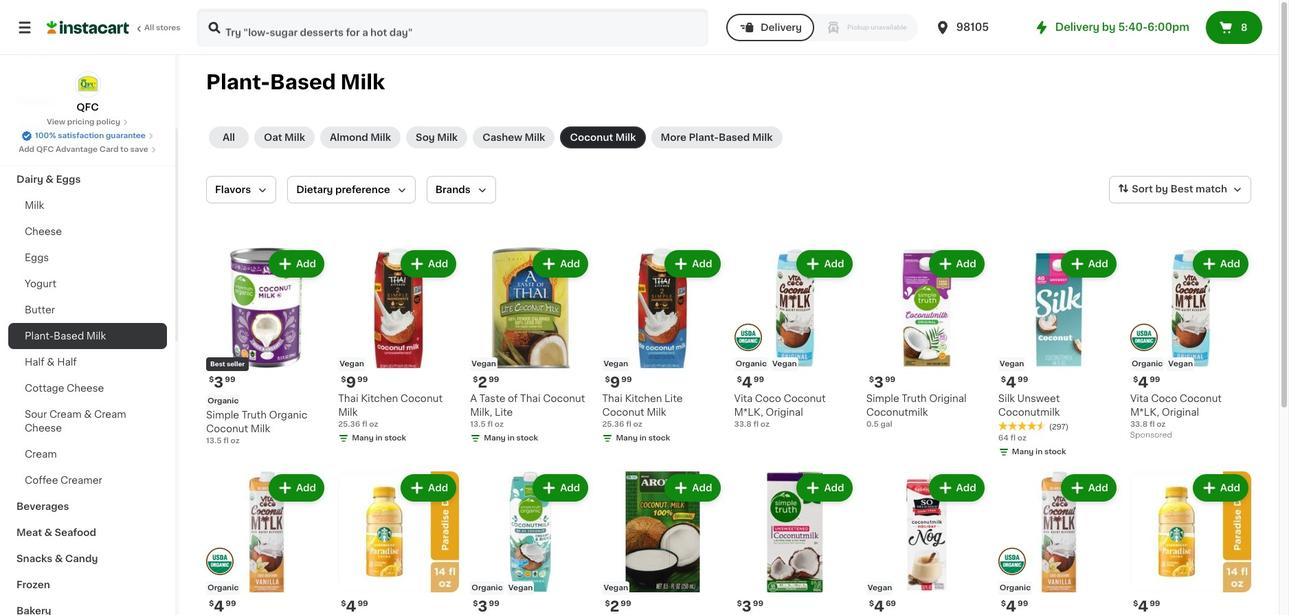 Task type: vqa. For each thing, say whether or not it's contained in the screenshot.
Delivery button
yes



Task type: describe. For each thing, give the bounding box(es) containing it.
9 for thai kitchen lite coconut milk
[[610, 375, 620, 390]]

sour cream & cream cheese
[[25, 410, 126, 433]]

coffee creamer link
[[8, 467, 167, 493]]

all stores link
[[47, 8, 181, 47]]

of
[[508, 394, 518, 404]]

card
[[100, 146, 119, 153]]

1 vertical spatial cheese
[[67, 384, 104, 393]]

kitchen for coconut
[[625, 394, 662, 404]]

silk
[[999, 394, 1015, 404]]

2 vita from the left
[[1131, 394, 1149, 404]]

cashew milk
[[483, 133, 545, 142]]

a taste of thai coconut milk, lite 13.5 fl oz
[[470, 394, 585, 428]]

gal
[[881, 421, 893, 428]]

cream link
[[8, 441, 167, 467]]

cream down cottage cheese
[[49, 410, 82, 419]]

many for 25.36
[[616, 434, 638, 442]]

2 horizontal spatial plant-
[[689, 133, 719, 142]]

sour
[[25, 410, 47, 419]]

1 horizontal spatial plant-based milk
[[206, 72, 385, 92]]

0.5
[[866, 421, 879, 428]]

qfc logo image
[[75, 71, 101, 98]]

0 horizontal spatial based
[[54, 331, 84, 341]]

lite inside a taste of thai coconut milk, lite 13.5 fl oz
[[495, 408, 513, 417]]

stores
[[156, 24, 181, 32]]

1 33.8 from the left
[[734, 421, 752, 428]]

a
[[470, 394, 477, 404]]

advantage
[[56, 146, 98, 153]]

kitchen for milk
[[361, 394, 398, 404]]

meat
[[16, 528, 42, 537]]

meat & seafood link
[[8, 520, 167, 546]]

yogurt link
[[8, 271, 167, 297]]

vegan for thai kitchen coconut milk
[[340, 360, 364, 368]]

soy milk link
[[406, 126, 467, 148]]

2 33.8 from the left
[[1131, 421, 1148, 428]]

fl inside thai kitchen lite coconut milk 25.36 fl oz
[[626, 421, 632, 428]]

by for delivery
[[1102, 22, 1116, 32]]

sort by
[[1132, 184, 1168, 194]]

almond milk
[[330, 133, 391, 142]]

cream down cottage cheese link
[[94, 410, 126, 419]]

thanksgiving link
[[8, 114, 167, 140]]

& for seafood
[[44, 528, 52, 537]]

yogurt
[[25, 279, 56, 289]]

snacks
[[16, 554, 52, 564]]

add qfc advantage card to save link
[[19, 144, 157, 155]]

guarantee
[[106, 132, 146, 140]]

butter
[[25, 305, 55, 315]]

seafood
[[55, 528, 96, 537]]

organic inside simple truth organic coconut milk 13.5 fl oz
[[269, 410, 308, 420]]

2 vita coco coconut m*lk, original 33.8 fl oz from the left
[[1131, 394, 1222, 428]]

snacks & candy link
[[8, 546, 167, 572]]

stock for fl
[[649, 434, 670, 442]]

thai kitchen lite coconut milk 25.36 fl oz
[[602, 394, 683, 428]]

save
[[130, 146, 148, 153]]

delivery button
[[726, 14, 815, 41]]

more
[[661, 133, 687, 142]]

thai kitchen coconut milk 25.36 fl oz
[[338, 394, 443, 428]]

2 horizontal spatial original
[[1162, 408, 1199, 417]]

0 vertical spatial 2
[[478, 375, 487, 390]]

produce
[[16, 148, 58, 158]]

all for all stores
[[144, 24, 154, 32]]

qfc link
[[75, 71, 101, 114]]

cashew
[[483, 133, 522, 142]]

view pricing policy link
[[47, 117, 129, 128]]

cottage cheese link
[[8, 375, 167, 401]]

8
[[1241, 23, 1248, 32]]

many for milk,
[[484, 434, 506, 442]]

coffee
[[25, 476, 58, 485]]

2 m*lk, from the left
[[1131, 408, 1160, 417]]

policy
[[96, 118, 120, 126]]

0 vertical spatial plant-
[[206, 72, 270, 92]]

silk unsweet coconutmilk
[[999, 394, 1060, 417]]

soy
[[416, 133, 435, 142]]

flavors
[[215, 185, 251, 195]]

in for lite
[[508, 434, 515, 442]]

add qfc advantage card to save
[[19, 146, 148, 153]]

2 vertical spatial plant-
[[25, 331, 54, 341]]

best seller
[[210, 361, 245, 367]]

coconut milk link
[[560, 126, 646, 148]]

truth for coconutmilk
[[902, 394, 927, 404]]

& for candy
[[55, 554, 63, 564]]

truth for coconut
[[242, 410, 267, 420]]

1 vertical spatial 2
[[610, 600, 619, 614]]

original inside simple truth original coconutmilk 0.5 gal
[[929, 394, 967, 404]]

lite inside thai kitchen lite coconut milk 25.36 fl oz
[[665, 394, 683, 404]]

eggs inside "link"
[[25, 253, 49, 263]]

plant-based milk link
[[8, 323, 167, 349]]

64 fl oz
[[999, 434, 1027, 442]]

sort
[[1132, 184, 1153, 194]]

best for best seller
[[210, 361, 225, 367]]

best match
[[1171, 184, 1228, 194]]

almond
[[330, 133, 368, 142]]

all for all
[[223, 133, 235, 142]]

seller
[[227, 361, 245, 367]]

more plant-based milk link
[[651, 126, 783, 148]]

$ 9 99 for thai kitchen coconut milk
[[341, 375, 368, 390]]

dietary
[[296, 185, 333, 195]]

oat milk link
[[254, 126, 315, 148]]

vegan for thai kitchen lite coconut milk
[[604, 360, 628, 368]]

vegan for 2
[[604, 584, 628, 592]]

flavors button
[[206, 176, 276, 203]]

recipes link
[[8, 88, 167, 114]]

milk link
[[8, 192, 167, 219]]

frozen link
[[8, 572, 167, 598]]

coco for item badge image for coco
[[1151, 394, 1178, 404]]

produce link
[[8, 140, 167, 166]]

unsweet
[[1018, 394, 1060, 404]]

view
[[47, 118, 65, 126]]

& for eggs
[[46, 175, 54, 184]]

cream up coffee
[[25, 450, 57, 459]]

sponsored badge image
[[1131, 431, 1172, 439]]

98105 button
[[935, 8, 1017, 47]]

1 vertical spatial based
[[719, 133, 750, 142]]

many in stock for oz
[[352, 434, 406, 442]]

many for fl
[[352, 434, 374, 442]]

milk inside thai kitchen coconut milk 25.36 fl oz
[[338, 408, 358, 417]]

1 m*lk, from the left
[[734, 408, 763, 417]]

half & half
[[25, 357, 77, 367]]

$ 9 99 for thai kitchen lite coconut milk
[[605, 375, 632, 390]]

fl inside a taste of thai coconut milk, lite 13.5 fl oz
[[488, 421, 493, 428]]

lists
[[38, 47, 62, 57]]

13.5 inside simple truth organic coconut milk 13.5 fl oz
[[206, 437, 222, 445]]

69
[[886, 600, 896, 608]]

& inside sour cream & cream cheese
[[84, 410, 92, 419]]

item badge image for 4
[[206, 548, 234, 575]]

simple for simple truth organic coconut milk
[[206, 410, 239, 420]]

oz inside thai kitchen coconut milk 25.36 fl oz
[[369, 421, 378, 428]]

stock for lite
[[517, 434, 538, 442]]

simple truth organic coconut milk 13.5 fl oz
[[206, 410, 308, 445]]

cottage
[[25, 384, 64, 393]]

thai inside a taste of thai coconut milk, lite 13.5 fl oz
[[520, 394, 541, 404]]

many in stock down 64 fl oz
[[1012, 448, 1066, 456]]

cheese link
[[8, 219, 167, 245]]

preference
[[335, 185, 390, 195]]

taste
[[480, 394, 505, 404]]

vegan for a taste of thai coconut milk, lite
[[472, 360, 496, 368]]

more plant-based milk
[[661, 133, 773, 142]]

2 horizontal spatial organic vegan
[[1132, 360, 1193, 368]]

100% satisfaction guarantee
[[35, 132, 146, 140]]

item badge image for coco
[[1131, 324, 1158, 351]]



Task type: locate. For each thing, give the bounding box(es) containing it.
coconutmilk down unsweet
[[999, 408, 1060, 417]]

thai inside thai kitchen coconut milk 25.36 fl oz
[[338, 394, 359, 404]]

delivery inside button
[[761, 23, 802, 32]]

3
[[214, 375, 224, 390], [874, 375, 884, 390], [478, 600, 488, 614], [742, 600, 752, 614]]

pricing
[[67, 118, 94, 126]]

plant- right more at the top right of page
[[689, 133, 719, 142]]

& up cottage
[[47, 357, 55, 367]]

1 horizontal spatial thai
[[520, 394, 541, 404]]

100%
[[35, 132, 56, 140]]

based right more at the top right of page
[[719, 133, 750, 142]]

coco for coco's item badge icon
[[755, 394, 781, 404]]

many down thai kitchen lite coconut milk 25.36 fl oz
[[616, 434, 638, 442]]

thai for thai kitchen coconut milk
[[338, 394, 359, 404]]

1 9 from the left
[[346, 375, 356, 390]]

1 horizontal spatial by
[[1156, 184, 1168, 194]]

0 horizontal spatial coconutmilk
[[866, 408, 928, 417]]

item badge image for 4
[[999, 548, 1026, 575]]

1 horizontal spatial 2
[[610, 600, 619, 614]]

oz inside thai kitchen lite coconut milk 25.36 fl oz
[[633, 421, 642, 428]]

1 $ 9 99 from the left
[[341, 375, 368, 390]]

1 vertical spatial 13.5
[[206, 437, 222, 445]]

all left the stores
[[144, 24, 154, 32]]

oz
[[369, 421, 378, 428], [495, 421, 504, 428], [633, 421, 642, 428], [761, 421, 770, 428], [1157, 421, 1166, 428], [1018, 434, 1027, 442], [231, 437, 240, 445]]

1 half from the left
[[25, 357, 45, 367]]

0 horizontal spatial simple
[[206, 410, 239, 420]]

0 horizontal spatial eggs
[[25, 253, 49, 263]]

fl inside simple truth organic coconut milk 13.5 fl oz
[[224, 437, 229, 445]]

truth inside simple truth organic coconut milk 13.5 fl oz
[[242, 410, 267, 420]]

eggs up yogurt in the top left of the page
[[25, 253, 49, 263]]

oat milk
[[264, 133, 305, 142]]

0 vertical spatial lite
[[665, 394, 683, 404]]

many down thai kitchen coconut milk 25.36 fl oz on the bottom of page
[[352, 434, 374, 442]]

0 horizontal spatial coco
[[755, 394, 781, 404]]

half up cottage
[[25, 357, 45, 367]]

1 vertical spatial plant-based milk
[[25, 331, 106, 341]]

0 horizontal spatial truth
[[242, 410, 267, 420]]

organic vegan
[[736, 360, 797, 368], [1132, 360, 1193, 368], [472, 584, 533, 592]]

1 horizontal spatial based
[[270, 72, 336, 92]]

3 thai from the left
[[602, 394, 623, 404]]

0 vertical spatial by
[[1102, 22, 1116, 32]]

kitchen
[[361, 394, 398, 404], [625, 394, 662, 404]]

1 horizontal spatial $ 2 99
[[605, 600, 631, 614]]

thai inside thai kitchen lite coconut milk 25.36 fl oz
[[602, 394, 623, 404]]

creamer
[[61, 476, 102, 485]]

many in stock down thai kitchen coconut milk 25.36 fl oz on the bottom of page
[[352, 434, 406, 442]]

half up cottage cheese
[[57, 357, 77, 367]]

0 horizontal spatial organic vegan
[[472, 584, 533, 592]]

13.5 inside a taste of thai coconut milk, lite 13.5 fl oz
[[470, 421, 486, 428]]

milk inside simple truth organic coconut milk 13.5 fl oz
[[251, 424, 270, 434]]

fl
[[362, 421, 367, 428], [488, 421, 493, 428], [626, 421, 632, 428], [754, 421, 759, 428], [1150, 421, 1155, 428], [1011, 434, 1016, 442], [224, 437, 229, 445]]

sour cream & cream cheese link
[[8, 401, 167, 441]]

& down cottage cheese link
[[84, 410, 92, 419]]

milk inside 'link'
[[25, 201, 44, 210]]

thai for thai kitchen lite coconut milk
[[602, 394, 623, 404]]

0 horizontal spatial 25.36
[[338, 421, 360, 428]]

satisfaction
[[58, 132, 104, 140]]

eggs link
[[8, 245, 167, 271]]

add
[[19, 146, 34, 153], [296, 259, 316, 269], [428, 259, 448, 269], [560, 259, 580, 269], [692, 259, 712, 269], [824, 259, 844, 269], [956, 259, 977, 269], [1088, 259, 1109, 269], [1221, 259, 1241, 269], [296, 483, 316, 493], [428, 483, 448, 493], [560, 483, 580, 493], [692, 483, 712, 493], [824, 483, 844, 493], [956, 483, 977, 493], [1088, 483, 1109, 493], [1221, 483, 1241, 493]]

candy
[[65, 554, 98, 564]]

0 horizontal spatial 33.8
[[734, 421, 752, 428]]

& right dairy
[[46, 175, 54, 184]]

(297)
[[1049, 423, 1069, 431]]

9 for thai kitchen coconut milk
[[346, 375, 356, 390]]

$ inside the '$ 4 69'
[[869, 600, 874, 608]]

8 button
[[1206, 11, 1263, 44]]

milk,
[[470, 408, 492, 417]]

add button
[[270, 252, 323, 276], [402, 252, 455, 276], [534, 252, 587, 276], [666, 252, 719, 276], [798, 252, 851, 276], [930, 252, 983, 276], [1062, 252, 1115, 276], [1194, 252, 1247, 276], [270, 476, 323, 500], [402, 476, 455, 500], [534, 476, 587, 500], [666, 476, 719, 500], [798, 476, 851, 500], [930, 476, 983, 500], [1062, 476, 1115, 500], [1194, 476, 1247, 500]]

many in stock for lite
[[484, 434, 538, 442]]

$ 2 99
[[473, 375, 499, 390], [605, 600, 631, 614]]

1 vita from the left
[[734, 394, 753, 404]]

cottage cheese
[[25, 384, 104, 393]]

1 vertical spatial qfc
[[36, 146, 54, 153]]

many down 64 fl oz
[[1012, 448, 1034, 456]]

in down thai kitchen lite coconut milk 25.36 fl oz
[[640, 434, 647, 442]]

&
[[46, 175, 54, 184], [47, 357, 55, 367], [84, 410, 92, 419], [44, 528, 52, 537], [55, 554, 63, 564]]

0 horizontal spatial best
[[210, 361, 225, 367]]

1 horizontal spatial lite
[[665, 394, 683, 404]]

cheese up eggs "link"
[[25, 227, 62, 236]]

in down thai kitchen coconut milk 25.36 fl oz on the bottom of page
[[376, 434, 383, 442]]

coconutmilk inside simple truth original coconutmilk 0.5 gal
[[866, 408, 928, 417]]

0 vertical spatial qfc
[[76, 102, 99, 112]]

vegan for silk unsweet coconutmilk
[[1000, 360, 1024, 368]]

simple up gal
[[866, 394, 900, 404]]

1 vertical spatial simple
[[206, 410, 239, 420]]

recipes
[[16, 96, 57, 106]]

0 vertical spatial cheese
[[25, 227, 62, 236]]

oat
[[264, 133, 282, 142]]

based up the oat milk link
[[270, 72, 336, 92]]

coconut inside thai kitchen coconut milk 25.36 fl oz
[[401, 394, 443, 404]]

0 horizontal spatial vita
[[734, 394, 753, 404]]

delivery for delivery by 5:40-6:00pm
[[1056, 22, 1100, 32]]

1 vertical spatial all
[[223, 133, 235, 142]]

cheese down sour
[[25, 423, 62, 433]]

9 up thai kitchen coconut milk 25.36 fl oz on the bottom of page
[[346, 375, 356, 390]]

$ 9 99 up thai kitchen coconut milk 25.36 fl oz on the bottom of page
[[341, 375, 368, 390]]

64
[[999, 434, 1009, 442]]

1 vertical spatial item badge image
[[999, 548, 1026, 575]]

match
[[1196, 184, 1228, 194]]

simple down best seller
[[206, 410, 239, 420]]

1 horizontal spatial item badge image
[[734, 324, 762, 351]]

service type group
[[726, 14, 918, 41]]

1 vertical spatial eggs
[[25, 253, 49, 263]]

best left seller
[[210, 361, 225, 367]]

coconut inside simple truth organic coconut milk 13.5 fl oz
[[206, 424, 248, 434]]

9 up thai kitchen lite coconut milk 25.36 fl oz
[[610, 375, 620, 390]]

5:40-
[[1119, 22, 1148, 32]]

oz inside a taste of thai coconut milk, lite 13.5 fl oz
[[495, 421, 504, 428]]

based
[[270, 72, 336, 92], [719, 133, 750, 142], [54, 331, 84, 341]]

milk inside thai kitchen lite coconut milk 25.36 fl oz
[[647, 408, 666, 417]]

1 horizontal spatial qfc
[[76, 102, 99, 112]]

1 thai from the left
[[338, 394, 359, 404]]

1 horizontal spatial eggs
[[56, 175, 81, 184]]

0 horizontal spatial by
[[1102, 22, 1116, 32]]

in down a taste of thai coconut milk, lite 13.5 fl oz
[[508, 434, 515, 442]]

1 horizontal spatial plant-
[[206, 72, 270, 92]]

& left candy
[[55, 554, 63, 564]]

0 horizontal spatial delivery
[[761, 23, 802, 32]]

2 coco from the left
[[1151, 394, 1178, 404]]

0 horizontal spatial vita coco coconut m*lk, original 33.8 fl oz
[[734, 394, 826, 428]]

0 horizontal spatial $ 2 99
[[473, 375, 499, 390]]

0 horizontal spatial 9
[[346, 375, 356, 390]]

many in stock down a taste of thai coconut milk, lite 13.5 fl oz
[[484, 434, 538, 442]]

0 vertical spatial all
[[144, 24, 154, 32]]

0 horizontal spatial item badge image
[[999, 548, 1026, 575]]

all left oat
[[223, 133, 235, 142]]

2 25.36 from the left
[[602, 421, 624, 428]]

0 vertical spatial best
[[1171, 184, 1194, 194]]

many down milk,
[[484, 434, 506, 442]]

to
[[120, 146, 128, 153]]

instacart logo image
[[47, 19, 129, 36]]

item badge image
[[1131, 324, 1158, 351], [999, 548, 1026, 575]]

in down silk unsweet coconutmilk
[[1036, 448, 1043, 456]]

1 kitchen from the left
[[361, 394, 398, 404]]

stock
[[384, 434, 406, 442], [517, 434, 538, 442], [649, 434, 670, 442], [1045, 448, 1066, 456]]

plant-based milk inside plant-based milk link
[[25, 331, 106, 341]]

0 horizontal spatial all
[[144, 24, 154, 32]]

m*lk,
[[734, 408, 763, 417], [1131, 408, 1160, 417]]

product group
[[206, 247, 327, 447], [338, 247, 459, 447], [470, 247, 591, 447], [602, 247, 723, 447], [734, 247, 855, 430], [866, 247, 988, 430], [999, 247, 1120, 461], [1131, 247, 1252, 443], [206, 472, 327, 615], [338, 472, 459, 615], [470, 472, 591, 615], [602, 472, 723, 615], [734, 472, 855, 615], [866, 472, 988, 615], [999, 472, 1120, 615], [1131, 472, 1252, 615]]

25.36
[[338, 421, 360, 428], [602, 421, 624, 428]]

simple inside simple truth organic coconut milk 13.5 fl oz
[[206, 410, 239, 420]]

organic
[[736, 360, 767, 368], [1132, 360, 1163, 368], [208, 397, 239, 405], [269, 410, 308, 420], [208, 584, 239, 592], [472, 584, 503, 592], [1000, 584, 1031, 592]]

1 coconutmilk from the left
[[866, 408, 928, 417]]

eggs down advantage
[[56, 175, 81, 184]]

by inside best match sort by "field"
[[1156, 184, 1168, 194]]

0 vertical spatial eggs
[[56, 175, 81, 184]]

best for best match
[[1171, 184, 1194, 194]]

stock down thai kitchen coconut milk 25.36 fl oz on the bottom of page
[[384, 434, 406, 442]]

1 vertical spatial best
[[210, 361, 225, 367]]

9
[[346, 375, 356, 390], [610, 375, 620, 390]]

1 horizontal spatial 9
[[610, 375, 620, 390]]

kitchen inside thai kitchen lite coconut milk 25.36 fl oz
[[625, 394, 662, 404]]

simple
[[866, 394, 900, 404], [206, 410, 239, 420]]

beverages link
[[8, 493, 167, 520]]

0 horizontal spatial qfc
[[36, 146, 54, 153]]

stock down (297) at the bottom of page
[[1045, 448, 1066, 456]]

1 vertical spatial plant-
[[689, 133, 719, 142]]

$
[[209, 376, 214, 384], [341, 376, 346, 384], [473, 376, 478, 384], [605, 376, 610, 384], [737, 376, 742, 384], [869, 376, 874, 384], [1001, 376, 1006, 384], [1133, 376, 1138, 384], [209, 600, 214, 608], [341, 600, 346, 608], [473, 600, 478, 608], [605, 600, 610, 608], [737, 600, 742, 608], [869, 600, 874, 608], [1001, 600, 1006, 608], [1133, 600, 1138, 608]]

snacks & candy
[[16, 554, 98, 564]]

dietary preference button
[[287, 176, 416, 203]]

1 horizontal spatial 13.5
[[470, 421, 486, 428]]

0 vertical spatial based
[[270, 72, 336, 92]]

stock down a taste of thai coconut milk, lite 13.5 fl oz
[[517, 434, 538, 442]]

plant-based milk up half & half
[[25, 331, 106, 341]]

0 vertical spatial item badge image
[[734, 324, 762, 351]]

best inside best match sort by "field"
[[1171, 184, 1194, 194]]

1 horizontal spatial original
[[929, 394, 967, 404]]

almond milk link
[[320, 126, 401, 148]]

oz inside simple truth organic coconut milk 13.5 fl oz
[[231, 437, 240, 445]]

thai
[[338, 394, 359, 404], [520, 394, 541, 404], [602, 394, 623, 404]]

qfc up view pricing policy link
[[76, 102, 99, 112]]

0 horizontal spatial kitchen
[[361, 394, 398, 404]]

2 vertical spatial cheese
[[25, 423, 62, 433]]

plant- up all link
[[206, 72, 270, 92]]

2 9 from the left
[[610, 375, 620, 390]]

1 horizontal spatial vita coco coconut m*lk, original 33.8 fl oz
[[1131, 394, 1222, 428]]

1 horizontal spatial half
[[57, 357, 77, 367]]

None search field
[[197, 8, 709, 47]]

dairy
[[16, 175, 43, 184]]

coconut milk
[[570, 133, 636, 142]]

in for fl
[[640, 434, 647, 442]]

brands button
[[427, 176, 496, 203]]

Search field
[[198, 10, 707, 45]]

2
[[478, 375, 487, 390], [610, 600, 619, 614]]

best left match
[[1171, 184, 1194, 194]]

1 horizontal spatial simple
[[866, 394, 900, 404]]

2 horizontal spatial thai
[[602, 394, 623, 404]]

1 horizontal spatial coconutmilk
[[999, 408, 1060, 417]]

2 $ 9 99 from the left
[[605, 375, 632, 390]]

kitchen inside thai kitchen coconut milk 25.36 fl oz
[[361, 394, 398, 404]]

1 horizontal spatial item badge image
[[1131, 324, 1158, 351]]

0 horizontal spatial item badge image
[[206, 548, 234, 575]]

0 vertical spatial 13.5
[[470, 421, 486, 428]]

coconutmilk up gal
[[866, 408, 928, 417]]

truth inside simple truth original coconutmilk 0.5 gal
[[902, 394, 927, 404]]

$ 9 99 up thai kitchen lite coconut milk 25.36 fl oz
[[605, 375, 632, 390]]

item badge image
[[734, 324, 762, 351], [206, 548, 234, 575]]

butter link
[[8, 297, 167, 323]]

2 kitchen from the left
[[625, 394, 662, 404]]

2 thai from the left
[[520, 394, 541, 404]]

1 horizontal spatial delivery
[[1056, 22, 1100, 32]]

0 horizontal spatial plant-based milk
[[25, 331, 106, 341]]

2 horizontal spatial based
[[719, 133, 750, 142]]

in for oz
[[376, 434, 383, 442]]

by inside 'delivery by 5:40-6:00pm' link
[[1102, 22, 1116, 32]]

coconut
[[570, 133, 613, 142], [401, 394, 443, 404], [543, 394, 585, 404], [784, 394, 826, 404], [1180, 394, 1222, 404], [602, 408, 644, 417], [206, 424, 248, 434]]

2 half from the left
[[57, 357, 77, 367]]

plant- down 'butter'
[[25, 331, 54, 341]]

1 horizontal spatial truth
[[902, 394, 927, 404]]

0 horizontal spatial lite
[[495, 408, 513, 417]]

& right meat
[[44, 528, 52, 537]]

lists link
[[8, 38, 167, 66]]

cheese down half & half link
[[67, 384, 104, 393]]

1 vertical spatial item badge image
[[206, 548, 234, 575]]

1 coco from the left
[[755, 394, 781, 404]]

all link
[[209, 126, 249, 148]]

soy milk
[[416, 133, 458, 142]]

all stores
[[144, 24, 181, 32]]

1 horizontal spatial 25.36
[[602, 421, 624, 428]]

0 vertical spatial $ 2 99
[[473, 375, 499, 390]]

plant-based milk up the oat milk link
[[206, 72, 385, 92]]

0 horizontal spatial plant-
[[25, 331, 54, 341]]

0 horizontal spatial m*lk,
[[734, 408, 763, 417]]

delivery for delivery
[[761, 23, 802, 32]]

1 horizontal spatial best
[[1171, 184, 1194, 194]]

1 horizontal spatial m*lk,
[[1131, 408, 1160, 417]]

0 vertical spatial item badge image
[[1131, 324, 1158, 351]]

many
[[352, 434, 374, 442], [484, 434, 506, 442], [616, 434, 638, 442], [1012, 448, 1034, 456]]

1 horizontal spatial kitchen
[[625, 394, 662, 404]]

0 horizontal spatial $ 9 99
[[341, 375, 368, 390]]

item badge image for coco
[[734, 324, 762, 351]]

cashew milk link
[[473, 126, 555, 148]]

brands
[[436, 185, 471, 195]]

0 horizontal spatial original
[[766, 408, 803, 417]]

25.36 inside thai kitchen coconut milk 25.36 fl oz
[[338, 421, 360, 428]]

dairy & eggs
[[16, 175, 81, 184]]

many in stock for fl
[[616, 434, 670, 442]]

0 horizontal spatial 2
[[478, 375, 487, 390]]

1 horizontal spatial all
[[223, 133, 235, 142]]

by for sort
[[1156, 184, 1168, 194]]

1 vertical spatial by
[[1156, 184, 1168, 194]]

view pricing policy
[[47, 118, 120, 126]]

vegan
[[340, 360, 364, 368], [472, 360, 496, 368], [604, 360, 628, 368], [772, 360, 797, 368], [1000, 360, 1024, 368], [1169, 360, 1193, 368], [508, 584, 533, 592], [604, 584, 628, 592], [868, 584, 892, 592]]

1 horizontal spatial organic vegan
[[736, 360, 797, 368]]

1 horizontal spatial 33.8
[[1131, 421, 1148, 428]]

1 horizontal spatial vita
[[1131, 394, 1149, 404]]

★★★★★
[[999, 421, 1047, 431], [999, 421, 1047, 431]]

by right sort
[[1156, 184, 1168, 194]]

2 coconutmilk from the left
[[999, 408, 1060, 417]]

delivery by 5:40-6:00pm
[[1056, 22, 1190, 32]]

1 vertical spatial lite
[[495, 408, 513, 417]]

98105
[[957, 22, 989, 32]]

meat & seafood
[[16, 528, 96, 537]]

1 25.36 from the left
[[338, 421, 360, 428]]

vegan for 4
[[868, 584, 892, 592]]

0 vertical spatial plant-based milk
[[206, 72, 385, 92]]

plant-
[[206, 72, 270, 92], [689, 133, 719, 142], [25, 331, 54, 341]]

coconut inside a taste of thai coconut milk, lite 13.5 fl oz
[[543, 394, 585, 404]]

1 vita coco coconut m*lk, original 33.8 fl oz from the left
[[734, 394, 826, 428]]

fl inside thai kitchen coconut milk 25.36 fl oz
[[362, 421, 367, 428]]

0 horizontal spatial 13.5
[[206, 437, 222, 445]]

coconut inside thai kitchen lite coconut milk 25.36 fl oz
[[602, 408, 644, 417]]

half & half link
[[8, 349, 167, 375]]

& for half
[[47, 357, 55, 367]]

0 vertical spatial simple
[[866, 394, 900, 404]]

stock down thai kitchen lite coconut milk 25.36 fl oz
[[649, 434, 670, 442]]

cheese
[[25, 227, 62, 236], [67, 384, 104, 393], [25, 423, 62, 433]]

based up half & half
[[54, 331, 84, 341]]

by left 5:40- at the top right of page
[[1102, 22, 1116, 32]]

1 horizontal spatial coco
[[1151, 394, 1178, 404]]

$ 4 99
[[737, 375, 764, 390], [1001, 375, 1028, 390], [1133, 375, 1161, 390], [209, 600, 236, 614], [341, 600, 368, 614], [1001, 600, 1028, 614], [1133, 600, 1161, 614]]

many in stock down thai kitchen lite coconut milk 25.36 fl oz
[[616, 434, 670, 442]]

2 vertical spatial based
[[54, 331, 84, 341]]

stock for oz
[[384, 434, 406, 442]]

dairy & eggs link
[[8, 166, 167, 192]]

simple inside simple truth original coconutmilk 0.5 gal
[[866, 394, 900, 404]]

99
[[225, 376, 235, 384], [357, 376, 368, 384], [489, 376, 499, 384], [622, 376, 632, 384], [754, 376, 764, 384], [885, 376, 896, 384], [1018, 376, 1028, 384], [1150, 376, 1161, 384], [226, 600, 236, 608], [358, 600, 368, 608], [489, 600, 500, 608], [621, 600, 631, 608], [753, 600, 764, 608], [1018, 600, 1028, 608], [1150, 600, 1161, 608]]

vita
[[734, 394, 753, 404], [1131, 394, 1149, 404]]

25.36 inside thai kitchen lite coconut milk 25.36 fl oz
[[602, 421, 624, 428]]

100% satisfaction guarantee button
[[21, 128, 154, 142]]

qfc down 100%
[[36, 146, 54, 153]]

0 horizontal spatial half
[[25, 357, 45, 367]]

beverages
[[16, 502, 69, 511]]

Best match Sort by field
[[1110, 176, 1252, 203]]

simple truth original coconutmilk 0.5 gal
[[866, 394, 967, 428]]

simple for simple truth original coconutmilk
[[866, 394, 900, 404]]

0 vertical spatial truth
[[902, 394, 927, 404]]

13.5
[[470, 421, 486, 428], [206, 437, 222, 445]]

cheese inside sour cream & cream cheese
[[25, 423, 62, 433]]



